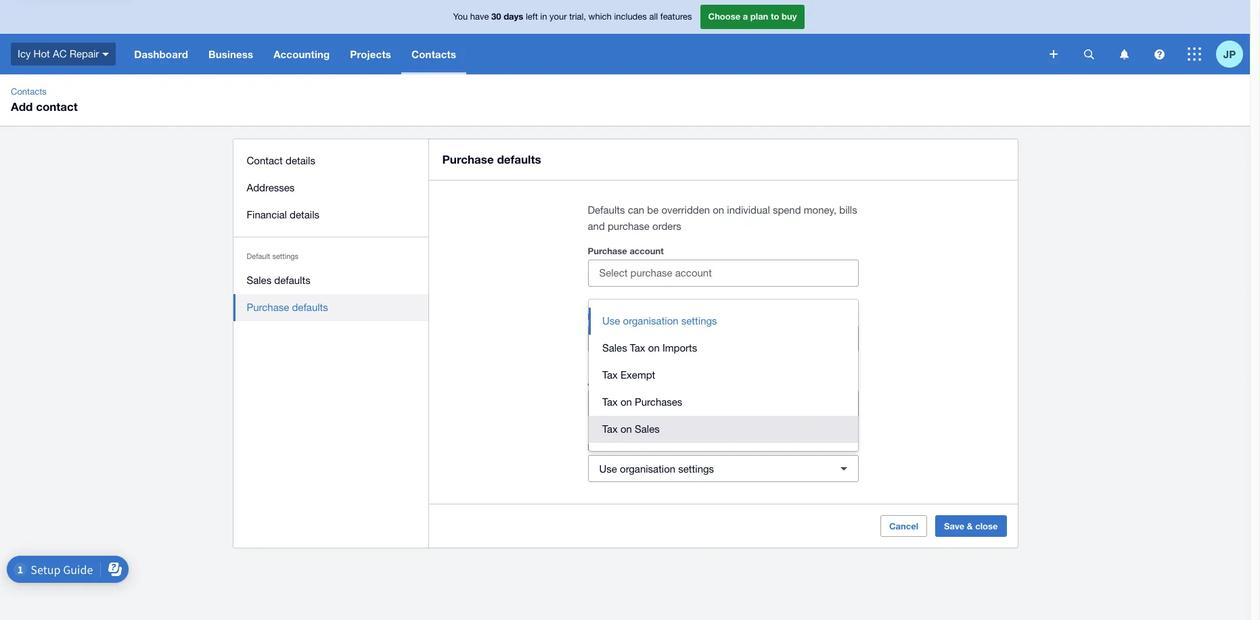 Task type: vqa. For each thing, say whether or not it's contained in the screenshot.
navigation
yes



Task type: locate. For each thing, give the bounding box(es) containing it.
settings down tax on sales button
[[679, 463, 714, 475]]

1 vertical spatial organisation
[[620, 398, 676, 410]]

due
[[604, 311, 619, 322]]

tax
[[630, 343, 646, 354], [603, 370, 618, 381], [603, 397, 618, 408], [603, 424, 618, 435]]

organisation down are
[[620, 398, 676, 410]]

menu
[[233, 139, 429, 330]]

cancel
[[890, 521, 919, 532]]

tax for tax exempt
[[603, 370, 618, 381]]

1 vertical spatial use organisation settings button
[[588, 456, 859, 483]]

on down are
[[621, 397, 632, 408]]

tax
[[630, 442, 643, 453]]

sales for sales defaults
[[247, 275, 272, 286]]

left
[[526, 12, 538, 22]]

tax on purchases button
[[589, 389, 859, 416]]

business button
[[198, 34, 264, 74]]

days
[[504, 11, 524, 22]]

contacts for contacts add contact
[[11, 87, 47, 97]]

1 vertical spatial use
[[600, 398, 617, 410]]

1 vertical spatial contacts
[[11, 87, 47, 97]]

sales up tax exempt
[[603, 343, 627, 354]]

1 vertical spatial use organisation settings
[[600, 398, 714, 410]]

tax inside 'button'
[[603, 370, 618, 381]]

tax inside button
[[603, 397, 618, 408]]

amounts are
[[588, 377, 642, 388]]

organisation down tax in the bottom of the page
[[620, 463, 676, 475]]

defaults
[[588, 204, 625, 216]]

projects button
[[340, 34, 402, 74]]

bill due date group
[[588, 326, 859, 353]]

purchase tax
[[588, 442, 643, 453]]

use organisation settings button down tax exempt 'button'
[[588, 391, 859, 418]]

default
[[247, 253, 270, 261]]

0 vertical spatial details
[[286, 155, 315, 167]]

details down the addresses button
[[290, 209, 320, 221]]

the
[[678, 333, 693, 345]]

sales down 'default'
[[247, 275, 272, 286]]

business
[[209, 48, 253, 60]]

contacts for contacts
[[412, 48, 457, 60]]

1 horizontal spatial sales
[[603, 343, 627, 354]]

tax left are
[[603, 370, 618, 381]]

use organisation settings down tax in the bottom of the page
[[600, 463, 714, 475]]

bills
[[840, 204, 858, 216]]

cancel button
[[881, 516, 928, 538]]

defaults inside button
[[274, 275, 311, 286]]

are
[[628, 377, 642, 388]]

details inside 'button'
[[286, 155, 315, 167]]

0 vertical spatial purchase defaults
[[442, 152, 541, 167]]

2 use organisation settings button from the top
[[588, 456, 859, 483]]

contacts
[[412, 48, 457, 60], [11, 87, 47, 97]]

tax on sales
[[603, 424, 660, 435]]

1 horizontal spatial svg image
[[1155, 49, 1165, 59]]

svg image
[[1155, 49, 1165, 59], [102, 53, 109, 56]]

amounts
[[588, 377, 626, 388]]

settings up the
[[682, 316, 717, 327]]

details inside button
[[290, 209, 320, 221]]

have
[[470, 12, 489, 22]]

0 vertical spatial contacts
[[412, 48, 457, 60]]

defaults
[[497, 152, 541, 167], [274, 275, 311, 286], [292, 302, 328, 314]]

defaults inside "button"
[[292, 302, 328, 314]]

organisation for amounts are
[[620, 398, 676, 410]]

sales defaults
[[247, 275, 311, 286]]

use organisation settings button
[[589, 308, 859, 335]]

purchase account
[[588, 246, 664, 257]]

settings for amounts are use organisation settings popup button
[[679, 398, 714, 410]]

0 horizontal spatial purchase defaults
[[247, 302, 328, 314]]

defaults for sales defaults button
[[274, 275, 311, 286]]

individual
[[727, 204, 770, 216]]

account
[[630, 246, 664, 257]]

svg image inside icy hot ac repair popup button
[[102, 53, 109, 56]]

overridden
[[662, 204, 710, 216]]

defaults can be overridden on individual spend money, bills and purchase orders
[[588, 204, 858, 232]]

use organisation settings button
[[588, 391, 859, 418], [588, 456, 859, 483]]

can
[[628, 204, 645, 216]]

on
[[713, 204, 725, 216], [649, 343, 660, 354], [621, 397, 632, 408], [621, 424, 632, 435]]

tax up "purchase tax"
[[603, 424, 618, 435]]

navigation
[[124, 34, 1041, 74]]

use
[[603, 316, 621, 327], [600, 398, 617, 410], [600, 463, 617, 475]]

1 vertical spatial details
[[290, 209, 320, 221]]

2 vertical spatial sales
[[635, 424, 660, 435]]

tax exempt
[[603, 370, 656, 381]]

2 vertical spatial use organisation settings
[[600, 463, 714, 475]]

contacts up "add"
[[11, 87, 47, 97]]

sales inside button
[[247, 275, 272, 286]]

0 vertical spatial sales
[[247, 275, 272, 286]]

use down amounts
[[600, 398, 617, 410]]

use for purchase
[[600, 463, 617, 475]]

save & close
[[945, 521, 998, 532]]

details right contact
[[286, 155, 315, 167]]

list box
[[589, 300, 859, 452]]

1 horizontal spatial contacts
[[412, 48, 457, 60]]

0 vertical spatial organisation
[[623, 316, 679, 327]]

use organisation settings down are
[[600, 398, 714, 410]]

30
[[492, 11, 501, 22]]

purchases
[[635, 397, 683, 408]]

contacts down you
[[412, 48, 457, 60]]

on left "individual"
[[713, 204, 725, 216]]

1 use organisation settings button from the top
[[588, 391, 859, 418]]

spend
[[773, 204, 801, 216]]

svg image
[[1188, 47, 1202, 61], [1084, 49, 1095, 59], [1120, 49, 1129, 59], [1050, 50, 1058, 58]]

contacts add contact
[[11, 87, 78, 114]]

2 vertical spatial defaults
[[292, 302, 328, 314]]

use organisation settings button down tax on sales button
[[588, 456, 859, 483]]

use organisation settings
[[603, 316, 717, 327], [600, 398, 714, 410], [600, 463, 714, 475]]

bill
[[588, 311, 601, 322]]

1 vertical spatial sales
[[603, 343, 627, 354]]

use for amounts
[[600, 398, 617, 410]]

details for contact details
[[286, 155, 315, 167]]

date
[[622, 311, 640, 322]]

organisation inside button
[[623, 316, 679, 327]]

sales up tax in the bottom of the page
[[635, 424, 660, 435]]

1 vertical spatial defaults
[[274, 275, 311, 286]]

settings up tax on sales button
[[679, 398, 714, 410]]

0 horizontal spatial sales
[[247, 275, 272, 286]]

use right bill
[[603, 316, 621, 327]]

use inside button
[[603, 316, 621, 327]]

1 vertical spatial purchase defaults
[[247, 302, 328, 314]]

organisation up of at the bottom right of the page
[[623, 316, 679, 327]]

0 vertical spatial use organisation settings button
[[588, 391, 859, 418]]

of the following month button
[[655, 326, 859, 353]]

2 vertical spatial use
[[600, 463, 617, 475]]

organisation
[[623, 316, 679, 327], [620, 398, 676, 410], [620, 463, 676, 475]]

contacts inside contacts dropdown button
[[412, 48, 457, 60]]

hot
[[34, 48, 50, 59]]

banner
[[0, 0, 1251, 74]]

purchase defaults
[[442, 152, 541, 167], [247, 302, 328, 314]]

0 vertical spatial use organisation settings
[[603, 316, 717, 327]]

settings inside button
[[682, 316, 717, 327]]

in
[[541, 12, 547, 22]]

purchase
[[442, 152, 494, 167], [588, 246, 628, 257], [247, 302, 289, 314], [588, 442, 628, 453]]

use organisation settings up of at the bottom right of the page
[[603, 316, 717, 327]]

navigation inside banner
[[124, 34, 1041, 74]]

purchase
[[608, 221, 650, 232]]

financial details
[[247, 209, 320, 221]]

on inside defaults can be overridden on individual spend money, bills and purchase orders
[[713, 204, 725, 216]]

None number field
[[589, 326, 655, 352]]

group
[[589, 300, 859, 452]]

settings up sales defaults
[[272, 253, 299, 261]]

tax down amounts
[[603, 397, 618, 408]]

use organisation settings for are
[[600, 398, 714, 410]]

settings for use organisation settings button
[[682, 316, 717, 327]]

use down "purchase tax"
[[600, 463, 617, 475]]

includes
[[614, 12, 647, 22]]

0 horizontal spatial contacts
[[11, 87, 47, 97]]

2 vertical spatial organisation
[[620, 463, 676, 475]]

settings
[[272, 253, 299, 261], [682, 316, 717, 327], [679, 398, 714, 410], [679, 463, 714, 475]]

choose
[[709, 11, 741, 22]]

contact details button
[[233, 148, 429, 175]]

0 horizontal spatial svg image
[[102, 53, 109, 56]]

0 vertical spatial use
[[603, 316, 621, 327]]

contacts inside contacts add contact
[[11, 87, 47, 97]]

navigation containing dashboard
[[124, 34, 1041, 74]]



Task type: describe. For each thing, give the bounding box(es) containing it.
default settings
[[247, 253, 299, 261]]

1 horizontal spatial purchase defaults
[[442, 152, 541, 167]]

&
[[967, 521, 973, 532]]

trial,
[[570, 12, 586, 22]]

icy hot ac repair
[[18, 48, 99, 59]]

projects
[[350, 48, 391, 60]]

contact
[[247, 155, 283, 167]]

tax up exempt
[[630, 343, 646, 354]]

contacts button
[[402, 34, 467, 74]]

sales defaults button
[[233, 267, 429, 295]]

Purchase account field
[[589, 261, 858, 286]]

tax exempt button
[[589, 362, 859, 389]]

tax on purchases
[[603, 397, 683, 408]]

add
[[11, 100, 33, 114]]

icy
[[18, 48, 31, 59]]

use organisation settings inside button
[[603, 316, 717, 327]]

details for financial details
[[290, 209, 320, 221]]

list box containing use organisation settings
[[589, 300, 859, 452]]

organisation for purchase tax
[[620, 463, 676, 475]]

use organisation settings button for amounts are
[[588, 391, 859, 418]]

be
[[648, 204, 659, 216]]

addresses
[[247, 182, 295, 194]]

save & close button
[[936, 516, 1007, 538]]

dashboard
[[134, 48, 188, 60]]

none number field inside the bill due date group
[[589, 326, 655, 352]]

dashboard link
[[124, 34, 198, 74]]

on up tax in the bottom of the page
[[621, 424, 632, 435]]

group containing use organisation settings
[[589, 300, 859, 452]]

features
[[661, 12, 692, 22]]

a
[[743, 11, 748, 22]]

bill due date
[[588, 311, 640, 322]]

accounting
[[274, 48, 330, 60]]

financial details button
[[233, 202, 429, 229]]

financial
[[247, 209, 287, 221]]

2 horizontal spatial sales
[[635, 424, 660, 435]]

and
[[588, 221, 605, 232]]

accounting button
[[264, 34, 340, 74]]

to
[[771, 11, 780, 22]]

settings for use organisation settings popup button corresponding to purchase tax
[[679, 463, 714, 475]]

use organisation settings for tax
[[600, 463, 714, 475]]

sales tax on imports
[[603, 343, 698, 354]]

jp button
[[1217, 34, 1251, 74]]

following
[[695, 333, 736, 345]]

addresses button
[[233, 175, 429, 202]]

which
[[589, 12, 612, 22]]

sales tax on imports button
[[589, 335, 859, 362]]

purchase defaults inside "button"
[[247, 302, 328, 314]]

tax for tax on sales
[[603, 424, 618, 435]]

icy hot ac repair button
[[0, 34, 124, 74]]

exempt
[[621, 370, 656, 381]]

of
[[667, 333, 675, 345]]

you have 30 days left in your trial, which includes all features
[[453, 11, 692, 22]]

of the following month
[[667, 333, 768, 345]]

money,
[[804, 204, 837, 216]]

choose a plan to buy
[[709, 11, 797, 22]]

orders
[[653, 221, 682, 232]]

plan
[[751, 11, 769, 22]]

purchase inside purchase defaults "button"
[[247, 302, 289, 314]]

ac
[[53, 48, 67, 59]]

tax for tax on purchases
[[603, 397, 618, 408]]

buy
[[782, 11, 797, 22]]

purchase defaults button
[[233, 295, 429, 322]]

use organisation settings button for purchase tax
[[588, 456, 859, 483]]

save
[[945, 521, 965, 532]]

on left of at the bottom right of the page
[[649, 343, 660, 354]]

0 vertical spatial defaults
[[497, 152, 541, 167]]

sales for sales tax on imports
[[603, 343, 627, 354]]

banner containing jp
[[0, 0, 1251, 74]]

contacts link
[[5, 85, 52, 99]]

repair
[[70, 48, 99, 59]]

month
[[739, 333, 768, 345]]

jp
[[1224, 48, 1237, 60]]

all
[[650, 12, 658, 22]]

on inside button
[[621, 397, 632, 408]]

tax on sales button
[[589, 416, 859, 444]]

settings inside menu
[[272, 253, 299, 261]]

imports
[[663, 343, 698, 354]]

close
[[976, 521, 998, 532]]

your
[[550, 12, 567, 22]]

menu containing contact details
[[233, 139, 429, 330]]

contact details
[[247, 155, 315, 167]]

defaults for purchase defaults "button"
[[292, 302, 328, 314]]

contact
[[36, 100, 78, 114]]

you
[[453, 12, 468, 22]]



